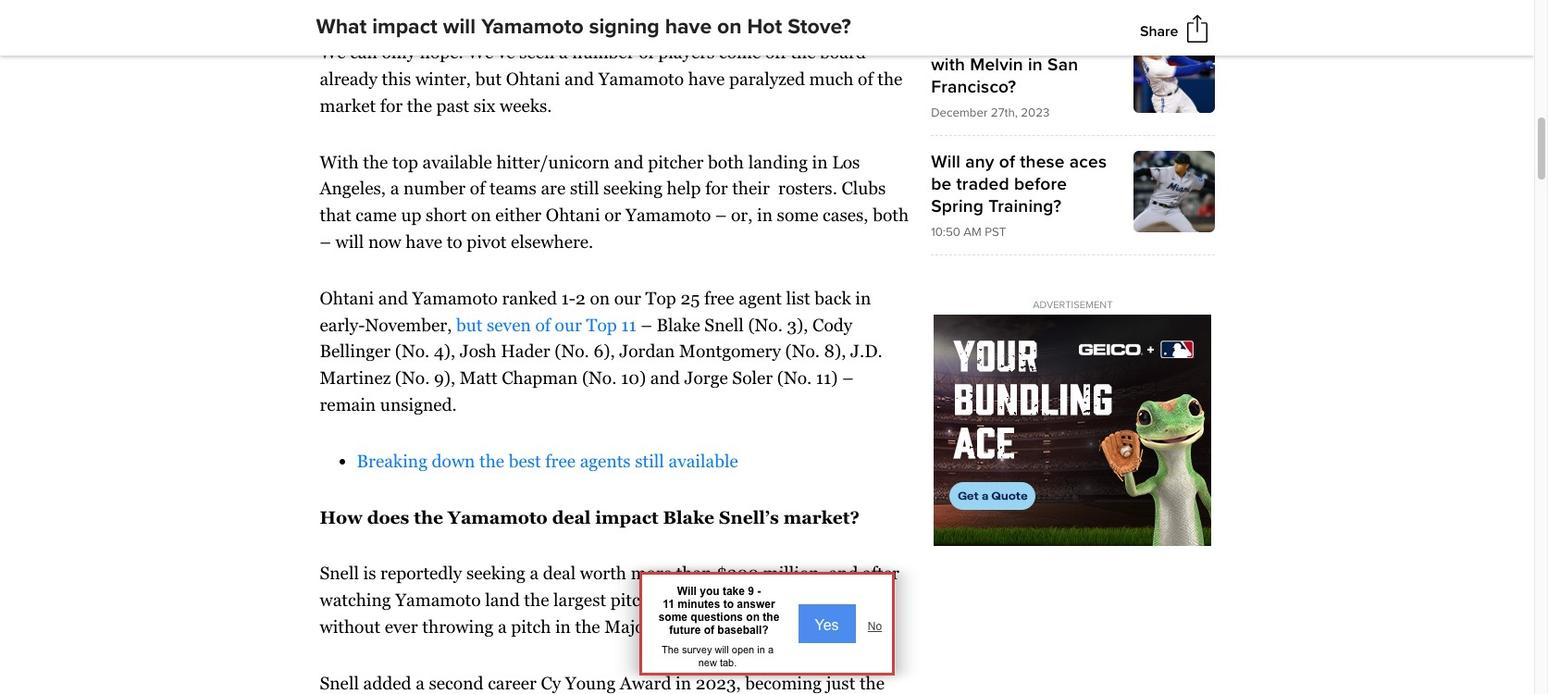 Task type: describe. For each thing, give the bounding box(es) containing it.
december
[[931, 105, 988, 120]]

number inside we can only hope. we've seen a number of players come off the board already this winter, but ohtani and yamamoto have paralyzed much of the market for the past six weeks.
[[572, 42, 634, 62]]

winter,
[[416, 68, 471, 89]]

jordan
[[619, 341, 675, 361]]

and inside we can only hope. we've seen a number of players come off the board already this winter, but ohtani and yamamoto have paralyzed much of the market for the past six weeks.
[[565, 68, 594, 89]]

largest
[[554, 590, 606, 610]]

bellinger
[[320, 341, 391, 361]]

25
[[681, 288, 700, 308]]

tab.
[[720, 657, 737, 668]]

blame
[[754, 616, 802, 637]]

before
[[1014, 173, 1067, 195]]

early-
[[320, 314, 365, 335]]

best
[[509, 451, 541, 471]]

hot
[[747, 14, 782, 40]]

stove?
[[788, 14, 851, 40]]

a inside we can only hope. we've seen a number of players come off the board already this winter, but ohtani and yamamoto have paralyzed much of the market for the past six weeks.
[[559, 42, 568, 62]]

weeks.
[[500, 95, 552, 115]]

chapman inside – blake snell (no. 3), cody bellinger (no. 4), josh hader (no. 6), jordan montgomery (no. 8), j.d. martinez (no. 9), matt chapman (no. 10) and jorge soler (no. 11) – remain unsigned.
[[502, 368, 578, 388]]

and inside 'snell is reportedly seeking a deal worth more than $200 million, and after watching yamamoto land the largest pitching-only guaranteed deal without ever throwing a pitch in the majors, who could blame him?'
[[829, 563, 858, 583]]

teams
[[490, 178, 537, 198]]

these
[[1020, 150, 1065, 173]]

matt
[[460, 368, 498, 388]]

for inside we can only hope. we've seen a number of players come off the board already this winter, but ohtani and yamamoto have paralyzed much of the market for the past six weeks.
[[380, 95, 403, 115]]

on up 'come'
[[717, 14, 742, 40]]

ohtani inside we can only hope. we've seen a number of players come off the board already this winter, but ohtani and yamamoto have paralyzed much of the market for the past six weeks.
[[506, 68, 560, 89]]

(no. left 6),
[[555, 341, 589, 361]]

already
[[320, 68, 378, 89]]

and inside – blake snell (no. 3), cody bellinger (no. 4), josh hader (no. 6), jordan montgomery (no. 8), j.d. martinez (no. 9), matt chapman (no. 10) and jorge soler (no. 11) – remain unsigned.
[[651, 368, 680, 388]]

$200
[[717, 563, 759, 583]]

ohtani inside ohtani and yamamoto ranked 1-2 on our top 25 free agent list back in early-november,
[[320, 288, 374, 308]]

reunite
[[1048, 31, 1105, 53]]

the right off
[[791, 42, 816, 62]]

will any of these aces be traded before spring training? element
[[931, 150, 1215, 239]]

with the top available hitter/unicorn and pitcher both landing in los angeles, a number of teams are still seeking help for their  rosters. clubs that came up short on either ohtani or yamamoto – or, in some cases, both – will now have to pivot elsewhere.
[[320, 151, 909, 252]]

only inside we can only hope. we've seen a number of players come off the board already this winter, but ohtani and yamamoto have paralyzed much of the market for the past six weeks.
[[382, 42, 416, 62]]

3),
[[787, 314, 808, 335]]

seen
[[519, 42, 555, 62]]

take
[[723, 585, 745, 598]]

martinez
[[320, 368, 391, 388]]

yamamoto inside with the top available hitter/unicorn and pitcher both landing in los angeles, a number of teams are still seeking help for their  rosters. clubs that came up short on either ohtani or yamamoto – or, in some cases, both – will now have to pivot elsewhere.
[[626, 205, 711, 225]]

that
[[320, 205, 351, 225]]

yamamoto down the best
[[448, 507, 548, 527]]

can
[[350, 42, 378, 62]]

top inside ohtani and yamamoto ranked 1-2 on our top 25 free agent list back in early-november,
[[646, 288, 676, 308]]

6),
[[594, 341, 615, 361]]

and inside ohtani and yamamoto ranked 1-2 on our top 25 free agent list back in early-november,
[[378, 288, 408, 308]]

market
[[320, 95, 376, 115]]

spring
[[931, 195, 984, 217]]

ranked
[[502, 288, 557, 308]]

just
[[826, 673, 855, 693]]

cody
[[813, 314, 853, 335]]

rosters.
[[778, 178, 837, 198]]

advertisement region
[[934, 314, 1212, 546]]

to inside will you take 9 - 11 minutes to answer some questions on the future of baseball?
[[723, 598, 734, 611]]

elsewhere.
[[511, 231, 594, 252]]

breaking down the best free agents still available
[[357, 451, 738, 471]]

(no. down 6),
[[582, 368, 617, 388]]

yamamoto inside ohtani and yamamoto ranked 1-2 on our top 25 free agent list back in early-november,
[[412, 288, 498, 308]]

in right or,
[[757, 205, 773, 225]]

– down that
[[320, 231, 331, 252]]

remain
[[320, 394, 376, 415]]

pivot
[[467, 231, 507, 252]]

(no. down november,
[[395, 341, 430, 361]]

snell is reportedly seeking a deal worth more than $200 million, and after watching yamamoto land the largest pitching-only guaranteed deal without ever throwing a pitch in the majors, who could blame him?
[[320, 563, 899, 637]]

now
[[368, 231, 401, 252]]

2023,
[[696, 673, 741, 693]]

than
[[676, 563, 712, 583]]

november,
[[365, 314, 452, 335]]

available inside with the top available hitter/unicorn and pitcher both landing in los angeles, a number of teams are still seeking help for their  rosters. clubs that came up short on either ohtani or yamamoto – or, in some cases, both – will now have to pivot elsewhere.
[[423, 151, 492, 172]]

snell for snell is reportedly seeking a deal worth more than $200 million, and after watching yamamoto land the largest pitching-only guaranteed deal without ever throwing a pitch in the majors, who could blame him?
[[320, 563, 359, 583]]

pitching-
[[611, 590, 682, 610]]

the left the best
[[479, 451, 505, 471]]

off
[[765, 42, 787, 62]]

1 horizontal spatial available
[[669, 451, 738, 471]]

some inside with the top available hitter/unicorn and pitcher both landing in los angeles, a number of teams are still seeking help for their  rosters. clubs that came up short on either ohtani or yamamoto – or, in some cases, both – will now have to pivot elsewhere.
[[777, 205, 819, 225]]

short
[[426, 205, 467, 225]]

top
[[392, 151, 418, 172]]

of down ranked
[[535, 314, 551, 335]]

snell's
[[719, 507, 779, 527]]

los
[[832, 151, 860, 172]]

or
[[605, 205, 621, 225]]

yamamoto inside we can only hope. we've seen a number of players come off the board already this winter, but ohtani and yamamoto have paralyzed much of the market for the past six weeks.
[[599, 68, 684, 89]]

what impact will yamamoto signing have on hot stove?
[[316, 14, 851, 40]]

the inside will you take 9 - 11 minutes to answer some questions on the future of baseball?
[[763, 611, 780, 624]]

in inside ohtani and yamamoto ranked 1-2 on our top 25 free agent list back in early-november,
[[855, 288, 871, 308]]

but seven of our top 11 link
[[456, 314, 637, 335]]

still inside with the top available hitter/unicorn and pitcher both landing in los angeles, a number of teams are still seeking help for their  rosters. clubs that came up short on either ohtani or yamamoto – or, in some cases, both – will now have to pivot elsewhere.
[[570, 178, 599, 198]]

some inside will you take 9 - 11 minutes to answer some questions on the future of baseball?
[[659, 611, 688, 624]]

training?
[[989, 195, 1062, 217]]

second
[[429, 673, 484, 693]]

guaranteed
[[720, 590, 809, 610]]

will inside with the top available hitter/unicorn and pitcher both landing in los angeles, a number of teams are still seeking help for their  rosters. clubs that came up short on either ohtani or yamamoto – or, in some cases, both – will now have to pivot elsewhere.
[[335, 231, 364, 252]]

land
[[485, 590, 520, 610]]

does
[[367, 507, 410, 527]]

27th,
[[991, 105, 1018, 120]]

come
[[719, 42, 761, 62]]

paralyzed
[[729, 68, 805, 89]]

will for what
[[443, 14, 476, 40]]

number inside with the top available hitter/unicorn and pitcher both landing in los angeles, a number of teams are still seeking help for their  rosters. clubs that came up short on either ohtani or yamamoto – or, in some cases, both – will now have to pivot elsewhere.
[[404, 178, 466, 198]]

is
[[363, 563, 376, 583]]

survey
[[682, 644, 712, 655]]

snell for snell added a second career cy young award in 2023, becoming just the
[[320, 673, 359, 693]]

reportedly
[[380, 563, 462, 583]]

10)
[[621, 368, 646, 388]]

yamamoto inside 'snell is reportedly seeking a deal worth more than $200 million, and after watching yamamoto land the largest pitching-only guaranteed deal without ever throwing a pitch in the majors, who could blame him?'
[[395, 590, 481, 610]]

only inside 'snell is reportedly seeking a deal worth more than $200 million, and after watching yamamoto land the largest pitching-only guaranteed deal without ever throwing a pitch in the majors, who could blame him?'
[[682, 590, 716, 610]]

with
[[931, 53, 965, 75]]

six
[[474, 95, 496, 115]]

10:50
[[931, 224, 961, 239]]

1 vertical spatial free
[[545, 451, 576, 471]]

0 vertical spatial have
[[665, 14, 712, 40]]

1 vertical spatial blake
[[663, 507, 715, 527]]

of down signing
[[639, 42, 654, 62]]

aces
[[1070, 150, 1107, 173]]

in inside will chapman reunite with melvin in san francisco? december 27th, 2023
[[1028, 53, 1043, 75]]

angeles,
[[320, 178, 386, 198]]

how does the yamamoto deal impact blake snell's market?
[[320, 507, 860, 527]]

landing
[[748, 151, 808, 172]]

with
[[320, 151, 359, 172]]

down
[[432, 451, 475, 471]]

will for will chapman reunite with melvin in san francisco?
[[931, 31, 961, 53]]

pst
[[985, 224, 1006, 239]]

free inside ohtani and yamamoto ranked 1-2 on our top 25 free agent list back in early-november,
[[704, 288, 735, 308]]

– blake snell (no. 3), cody bellinger (no. 4), josh hader (no. 6), jordan montgomery (no. 8), j.d. martinez (no. 9), matt chapman (no. 10) and jorge soler (no. 11) – remain unsigned.
[[320, 314, 883, 415]]

hader
[[501, 341, 550, 361]]

will inside will you take 9 - 11 minutes to answer some questions on the future of baseball?
[[677, 585, 697, 598]]

will for the
[[715, 644, 729, 655]]

who
[[669, 616, 702, 637]]

of right much
[[858, 68, 873, 89]]

for inside with the top available hitter/unicorn and pitcher both landing in los angeles, a number of teams are still seeking help for their  rosters. clubs that came up short on either ohtani or yamamoto – or, in some cases, both – will now have to pivot elsewhere.
[[705, 178, 728, 198]]



Task type: locate. For each thing, give the bounding box(es) containing it.
1 vertical spatial still
[[635, 451, 664, 471]]

some down pitching-
[[659, 611, 688, 624]]

on right 2
[[590, 288, 610, 308]]

snell inside 'snell is reportedly seeking a deal worth more than $200 million, and after watching yamamoto land the largest pitching-only guaranteed deal without ever throwing a pitch in the majors, who could blame him?'
[[320, 563, 359, 583]]

1 vertical spatial will
[[931, 150, 961, 173]]

11)
[[816, 368, 838, 388]]

have
[[665, 14, 712, 40], [688, 68, 725, 89], [406, 231, 442, 252]]

and inside with the top available hitter/unicorn and pitcher both landing in los angeles, a number of teams are still seeking help for their  rosters. clubs that came up short on either ohtani or yamamoto – or, in some cases, both – will now have to pivot elsewhere.
[[614, 151, 644, 172]]

will for will any of these aces be traded before spring training?
[[931, 150, 961, 173]]

million,
[[763, 563, 824, 583]]

0 horizontal spatial to
[[447, 231, 462, 252]]

traded
[[957, 173, 1010, 195]]

2 horizontal spatial will
[[715, 644, 729, 655]]

0 horizontal spatial impact
[[372, 14, 438, 40]]

majors,
[[605, 616, 665, 637]]

and right "10)"
[[651, 368, 680, 388]]

list
[[786, 288, 810, 308]]

a up pitch
[[530, 563, 539, 583]]

will left any
[[931, 150, 961, 173]]

ever
[[385, 616, 418, 637]]

snell left added
[[320, 673, 359, 693]]

blake inside – blake snell (no. 3), cody bellinger (no. 4), josh hader (no. 6), jordan montgomery (no. 8), j.d. martinez (no. 9), matt chapman (no. 10) and jorge soler (no. 11) – remain unsigned.
[[657, 314, 700, 335]]

0 vertical spatial still
[[570, 178, 599, 198]]

have up players
[[665, 14, 712, 40]]

some
[[777, 205, 819, 225], [659, 611, 688, 624]]

2 vertical spatial deal
[[813, 590, 846, 610]]

0 horizontal spatial our
[[555, 314, 582, 335]]

yamamoto up seen
[[481, 14, 584, 40]]

worth
[[580, 563, 627, 583]]

yamamoto down help
[[626, 205, 711, 225]]

yamamoto up november,
[[412, 288, 498, 308]]

a down top
[[390, 178, 399, 198]]

available up snell's
[[669, 451, 738, 471]]

yamamoto
[[481, 14, 584, 40], [599, 68, 684, 89], [626, 205, 711, 225], [412, 288, 498, 308], [448, 507, 548, 527], [395, 590, 481, 610]]

2 vertical spatial snell
[[320, 673, 359, 693]]

snell inside snell added a second career cy young award in 2023, becoming just the
[[320, 673, 359, 693]]

0 horizontal spatial top
[[586, 314, 617, 335]]

chapman down 'hader'
[[502, 368, 578, 388]]

0 horizontal spatial chapman
[[502, 368, 578, 388]]

seeking up land
[[466, 563, 526, 583]]

will up tab.
[[715, 644, 729, 655]]

ohtani up early- on the left
[[320, 288, 374, 308]]

the
[[662, 644, 679, 655]]

but seven of our top 11
[[456, 314, 637, 335]]

(no. down agent on the top
[[748, 314, 783, 335]]

0 vertical spatial both
[[708, 151, 744, 172]]

but up josh
[[456, 314, 483, 335]]

– left or,
[[715, 205, 727, 225]]

blake up than
[[663, 507, 715, 527]]

0 horizontal spatial only
[[382, 42, 416, 62]]

unsigned.
[[380, 394, 457, 415]]

0 vertical spatial only
[[382, 42, 416, 62]]

0 vertical spatial for
[[380, 95, 403, 115]]

our
[[614, 288, 641, 308], [555, 314, 582, 335]]

josh
[[460, 341, 497, 361]]

and down what impact will yamamoto signing have on hot stove?
[[565, 68, 594, 89]]

up
[[401, 205, 422, 225]]

2 vertical spatial have
[[406, 231, 442, 252]]

will you take 9 - 11 minutes to answer some questions on the future of baseball?
[[659, 585, 780, 637]]

1 horizontal spatial impact
[[595, 507, 659, 527]]

you
[[700, 585, 720, 598]]

ohtani down are
[[546, 205, 600, 225]]

for right help
[[705, 178, 728, 198]]

will inside will chapman reunite with melvin in san francisco? december 27th, 2023
[[931, 31, 961, 53]]

have down up
[[406, 231, 442, 252]]

pitch
[[511, 616, 551, 637]]

2 vertical spatial will
[[715, 644, 729, 655]]

0 vertical spatial but
[[475, 68, 502, 89]]

– right 11 at the top left of page
[[641, 314, 652, 335]]

both right pitcher
[[708, 151, 744, 172]]

1 horizontal spatial seeking
[[604, 178, 663, 198]]

2
[[576, 288, 586, 308]]

yamamoto down reportedly
[[395, 590, 481, 610]]

11
[[621, 314, 637, 335]]

on up pivot
[[471, 205, 491, 225]]

will inside will any of these aces be traded before spring training? 10:50 am pst
[[931, 150, 961, 173]]

hitter/unicorn
[[496, 151, 610, 172]]

1 horizontal spatial our
[[614, 288, 641, 308]]

either
[[496, 205, 542, 225]]

blake down 25 at the top of page
[[657, 314, 700, 335]]

and up november,
[[378, 288, 408, 308]]

top left 25 at the top of page
[[646, 288, 676, 308]]

1 horizontal spatial chapman
[[966, 31, 1043, 53]]

impact down agents
[[595, 507, 659, 527]]

0 horizontal spatial for
[[380, 95, 403, 115]]

deal
[[552, 507, 591, 527], [543, 563, 576, 583], [813, 590, 846, 610]]

the left past
[[407, 95, 432, 115]]

1 vertical spatial have
[[688, 68, 725, 89]]

1 vertical spatial for
[[705, 178, 728, 198]]

0 horizontal spatial free
[[545, 451, 576, 471]]

ohtani and yamamoto ranked 1-2 on our top 25 free agent list back in early-november,
[[320, 288, 871, 335]]

deal up largest
[[543, 563, 576, 583]]

will up hope.
[[443, 14, 476, 40]]

1 horizontal spatial both
[[873, 205, 909, 225]]

only up this
[[382, 42, 416, 62]]

still
[[570, 178, 599, 198], [635, 451, 664, 471]]

1 horizontal spatial for
[[705, 178, 728, 198]]

1 vertical spatial impact
[[595, 507, 659, 527]]

throwing
[[422, 616, 494, 637]]

in inside the survey will open in a new tab.
[[757, 644, 765, 655]]

1 vertical spatial ohtani
[[546, 205, 600, 225]]

1 vertical spatial some
[[659, 611, 688, 624]]

seeking inside 'snell is reportedly seeking a deal worth more than $200 million, and after watching yamamoto land the largest pitching-only guaranteed deal without ever throwing a pitch in the majors, who could blame him?'
[[466, 563, 526, 583]]

on down guaranteed
[[746, 611, 760, 624]]

agents
[[580, 451, 631, 471]]

impact up hope.
[[372, 14, 438, 40]]

1 vertical spatial number
[[404, 178, 466, 198]]

1 vertical spatial snell
[[320, 563, 359, 583]]

1 horizontal spatial only
[[682, 590, 716, 610]]

no
[[868, 620, 882, 633]]

but down we've
[[475, 68, 502, 89]]

0 horizontal spatial seeking
[[466, 563, 526, 583]]

1 horizontal spatial will
[[443, 14, 476, 40]]

have inside we can only hope. we've seen a number of players come off the board already this winter, but ohtani and yamamoto have paralyzed much of the market for the past six weeks.
[[688, 68, 725, 89]]

our down '1-'
[[555, 314, 582, 335]]

0 horizontal spatial will
[[335, 231, 364, 252]]

have inside with the top available hitter/unicorn and pitcher both landing in los angeles, a number of teams are still seeking help for their  rosters. clubs that came up short on either ohtani or yamamoto – or, in some cases, both – will now have to pivot elsewhere.
[[406, 231, 442, 252]]

both down clubs
[[873, 205, 909, 225]]

1 horizontal spatial still
[[635, 451, 664, 471]]

available
[[423, 151, 492, 172], [669, 451, 738, 471]]

on
[[717, 14, 742, 40], [471, 205, 491, 225], [590, 288, 610, 308], [746, 611, 760, 624]]

(no. up unsigned. on the left of the page
[[395, 368, 430, 388]]

chapman up 'francisco?'
[[966, 31, 1043, 53]]

baseball?
[[718, 624, 769, 637]]

in inside snell added a second career cy young award in 2023, becoming just the
[[676, 673, 691, 693]]

will up 'francisco?'
[[931, 31, 961, 53]]

0 vertical spatial to
[[447, 231, 462, 252]]

(no. down 3),
[[785, 341, 820, 361]]

2 vertical spatial will
[[677, 585, 697, 598]]

pitcher
[[648, 151, 704, 172]]

after
[[863, 563, 899, 583]]

1 vertical spatial top
[[586, 314, 617, 335]]

questions
[[691, 611, 743, 624]]

yamamoto down players
[[599, 68, 684, 89]]

0 vertical spatial blake
[[657, 314, 700, 335]]

number up short
[[404, 178, 466, 198]]

in right back
[[855, 288, 871, 308]]

or,
[[731, 205, 753, 225]]

ohtani inside with the top available hitter/unicorn and pitcher both landing in los angeles, a number of teams are still seeking help for their  rosters. clubs that came up short on either ohtani or yamamoto – or, in some cases, both – will now have to pivot elsewhere.
[[546, 205, 600, 225]]

only up questions
[[682, 590, 716, 610]]

market?
[[784, 507, 860, 527]]

ohtani
[[506, 68, 560, 89], [546, 205, 600, 225], [320, 288, 374, 308]]

the inside with the top available hitter/unicorn and pitcher both landing in los angeles, a number of teams are still seeking help for their  rosters. clubs that came up short on either ohtani or yamamoto – or, in some cases, both – will now have to pivot elsewhere.
[[363, 151, 388, 172]]

snell up "montgomery"
[[705, 314, 744, 335]]

0 horizontal spatial some
[[659, 611, 688, 624]]

0 horizontal spatial still
[[570, 178, 599, 198]]

1 vertical spatial will
[[335, 231, 364, 252]]

1 vertical spatial deal
[[543, 563, 576, 583]]

0 vertical spatial top
[[646, 288, 676, 308]]

1 vertical spatial seeking
[[466, 563, 526, 583]]

1 vertical spatial available
[[669, 451, 738, 471]]

will inside the survey will open in a new tab.
[[715, 644, 729, 655]]

will
[[443, 14, 476, 40], [335, 231, 364, 252], [715, 644, 729, 655]]

still right are
[[570, 178, 599, 198]]

on inside with the top available hitter/unicorn and pitcher both landing in los angeles, a number of teams are still seeking help for their  rosters. clubs that came up short on either ohtani or yamamoto – or, in some cases, both – will now have to pivot elsewhere.
[[471, 205, 491, 225]]

top up 6),
[[586, 314, 617, 335]]

the down guaranteed
[[763, 611, 780, 624]]

of right any
[[999, 150, 1015, 173]]

1 vertical spatial only
[[682, 590, 716, 610]]

to inside with the top available hitter/unicorn and pitcher both landing in los angeles, a number of teams are still seeking help for their  rosters. clubs that came up short on either ohtani or yamamoto – or, in some cases, both – will now have to pivot elsewhere.
[[447, 231, 462, 252]]

8),
[[824, 341, 846, 361]]

on inside ohtani and yamamoto ranked 1-2 on our top 25 free agent list back in early-november,
[[590, 288, 610, 308]]

share button
[[1140, 22, 1179, 41]]

chapman
[[966, 31, 1043, 53], [502, 368, 578, 388]]

0 vertical spatial will
[[443, 14, 476, 40]]

0 vertical spatial impact
[[372, 14, 438, 40]]

a inside the survey will open in a new tab.
[[768, 644, 774, 655]]

will chapman reunite with melvin in san francisco? element
[[931, 31, 1215, 120]]

–
[[715, 205, 727, 225], [320, 231, 331, 252], [641, 314, 652, 335], [842, 368, 854, 388]]

1 vertical spatial both
[[873, 205, 909, 225]]

deal up yes
[[813, 590, 846, 610]]

jorge
[[684, 368, 728, 388]]

of inside with the top available hitter/unicorn and pitcher both landing in los angeles, a number of teams are still seeking help for their  rosters. clubs that came up short on either ohtani or yamamoto – or, in some cases, both – will now have to pivot elsewhere.
[[470, 178, 485, 198]]

0 vertical spatial seeking
[[604, 178, 663, 198]]

and left after
[[829, 563, 858, 583]]

0 vertical spatial chapman
[[966, 31, 1043, 53]]

2023
[[1021, 105, 1050, 120]]

montgomery
[[679, 341, 781, 361]]

cy
[[541, 673, 561, 693]]

1 horizontal spatial to
[[723, 598, 734, 611]]

1 horizontal spatial free
[[704, 288, 735, 308]]

the
[[791, 42, 816, 62], [878, 68, 903, 89], [407, 95, 432, 115], [363, 151, 388, 172], [479, 451, 505, 471], [414, 507, 443, 527], [524, 590, 549, 610], [763, 611, 780, 624], [575, 616, 600, 637], [860, 673, 885, 693]]

in inside 'snell is reportedly seeking a deal worth more than $200 million, and after watching yamamoto land the largest pitching-only guaranteed deal without ever throwing a pitch in the majors, who could blame him?'
[[555, 616, 571, 637]]

of up survey
[[704, 624, 715, 637]]

help
[[667, 178, 701, 198]]

our inside ohtani and yamamoto ranked 1-2 on our top 25 free agent list back in early-november,
[[614, 288, 641, 308]]

melvin
[[970, 53, 1024, 75]]

some down the rosters.
[[777, 205, 819, 225]]

– right 11)
[[842, 368, 854, 388]]

number down what impact will yamamoto signing have on hot stove?
[[572, 42, 634, 62]]

in left 'los'
[[812, 151, 828, 172]]

0 vertical spatial deal
[[552, 507, 591, 527]]

ohtani down seen
[[506, 68, 560, 89]]

cases,
[[823, 205, 869, 225]]

both
[[708, 151, 744, 172], [873, 205, 909, 225]]

the inside snell added a second career cy young award in 2023, becoming just the
[[860, 673, 885, 693]]

in down largest
[[555, 616, 571, 637]]

seeking up or
[[604, 178, 663, 198]]

answer
[[737, 598, 775, 611]]

0 horizontal spatial both
[[708, 151, 744, 172]]

a right seen
[[559, 42, 568, 62]]

the left top
[[363, 151, 388, 172]]

4),
[[434, 341, 456, 361]]

0 vertical spatial number
[[572, 42, 634, 62]]

in left the san
[[1028, 53, 1043, 75]]

1 horizontal spatial top
[[646, 288, 676, 308]]

for
[[380, 95, 403, 115], [705, 178, 728, 198]]

free
[[704, 288, 735, 308], [545, 451, 576, 471]]

without
[[320, 616, 381, 637]]

of inside will any of these aces be traded before spring training? 10:50 am pst
[[999, 150, 1015, 173]]

1 vertical spatial but
[[456, 314, 483, 335]]

san
[[1048, 53, 1079, 75]]

0 horizontal spatial available
[[423, 151, 492, 172]]

in
[[1028, 53, 1043, 75], [812, 151, 828, 172], [757, 205, 773, 225], [855, 288, 871, 308], [555, 616, 571, 637], [757, 644, 765, 655], [676, 673, 691, 693]]

the right does
[[414, 507, 443, 527]]

of inside will you take 9 - 11 minutes to answer some questions on the future of baseball?
[[704, 624, 715, 637]]

in left 2023,
[[676, 673, 691, 693]]

the right just
[[860, 673, 885, 693]]

0 vertical spatial our
[[614, 288, 641, 308]]

the right much
[[878, 68, 903, 89]]

the survey will open in a new tab.
[[662, 644, 774, 668]]

a down blame
[[768, 644, 774, 655]]

will
[[931, 31, 961, 53], [931, 150, 961, 173], [677, 585, 697, 598]]

free right 25 at the top of page
[[704, 288, 735, 308]]

free right the best
[[545, 451, 576, 471]]

1 vertical spatial our
[[555, 314, 582, 335]]

a inside snell added a second career cy young award in 2023, becoming just the
[[416, 673, 425, 693]]

board
[[820, 42, 866, 62]]

to up could
[[723, 598, 734, 611]]

a down land
[[498, 616, 507, 637]]

9),
[[434, 368, 456, 388]]

our up 11 at the top left of page
[[614, 288, 641, 308]]

young
[[565, 673, 616, 693]]

0 vertical spatial some
[[777, 205, 819, 225]]

1 vertical spatial to
[[723, 598, 734, 611]]

the up pitch
[[524, 590, 549, 610]]

snell left the is
[[320, 563, 359, 583]]

and left pitcher
[[614, 151, 644, 172]]

have down players
[[688, 68, 725, 89]]

(no. left 11)
[[777, 368, 812, 388]]

chapman inside will chapman reunite with melvin in san francisco? december 27th, 2023
[[966, 31, 1043, 53]]

0 horizontal spatial number
[[404, 178, 466, 198]]

0 vertical spatial will
[[931, 31, 961, 53]]

a right added
[[416, 673, 425, 693]]

0 vertical spatial available
[[423, 151, 492, 172]]

to down short
[[447, 231, 462, 252]]

a inside with the top available hitter/unicorn and pitcher both landing in los angeles, a number of teams are still seeking help for their  rosters. clubs that came up short on either ohtani or yamamoto – or, in some cases, both – will now have to pivot elsewhere.
[[390, 178, 399, 198]]

1 vertical spatial chapman
[[502, 368, 578, 388]]

snell inside – blake snell (no. 3), cody bellinger (no. 4), josh hader (no. 6), jordan montgomery (no. 8), j.d. martinez (no. 9), matt chapman (no. 10) and jorge soler (no. 11) – remain unsigned.
[[705, 314, 744, 335]]

but inside we can only hope. we've seen a number of players come off the board already this winter, but ohtani and yamamoto have paralyzed much of the market for the past six weeks.
[[475, 68, 502, 89]]

0 vertical spatial ohtani
[[506, 68, 560, 89]]

1 horizontal spatial number
[[572, 42, 634, 62]]

deal down breaking down the best free agents still available
[[552, 507, 591, 527]]

still right agents
[[635, 451, 664, 471]]

francisco?
[[931, 75, 1017, 98]]

will down than
[[677, 585, 697, 598]]

2 vertical spatial ohtani
[[320, 288, 374, 308]]

the down largest
[[575, 616, 600, 637]]

becoming
[[745, 673, 822, 693]]

on inside will you take 9 - 11 minutes to answer some questions on the future of baseball?
[[746, 611, 760, 624]]

1 horizontal spatial some
[[777, 205, 819, 225]]

back
[[815, 288, 851, 308]]

0 vertical spatial free
[[704, 288, 735, 308]]

added
[[363, 673, 411, 693]]

in right open
[[757, 644, 765, 655]]

seeking inside with the top available hitter/unicorn and pitcher both landing in los angeles, a number of teams are still seeking help for their  rosters. clubs that came up short on either ohtani or yamamoto – or, in some cases, both – will now have to pivot elsewhere.
[[604, 178, 663, 198]]

for down this
[[380, 95, 403, 115]]

of left teams
[[470, 178, 485, 198]]

0 vertical spatial snell
[[705, 314, 744, 335]]

award
[[620, 673, 671, 693]]



Task type: vqa. For each thing, say whether or not it's contained in the screenshot.
first
no



